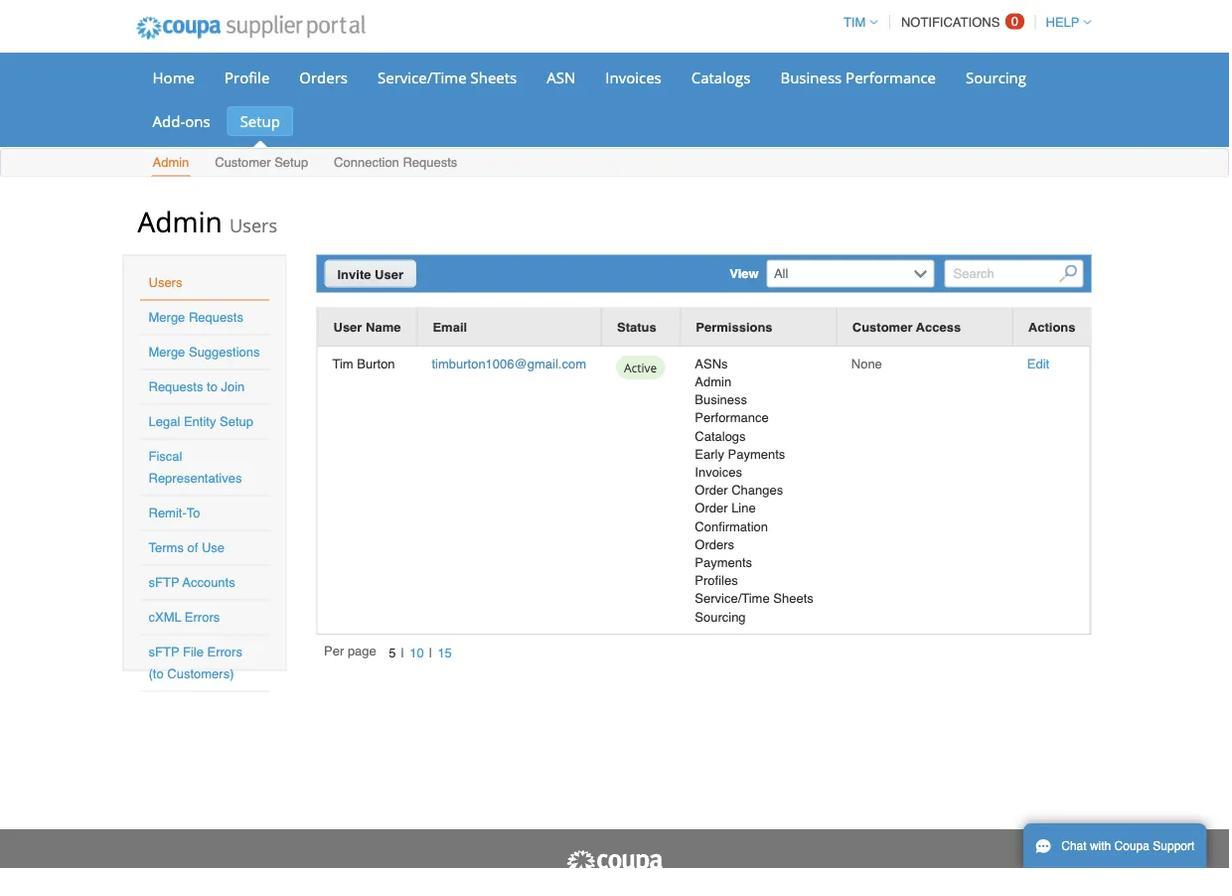 Task type: describe. For each thing, give the bounding box(es) containing it.
file
[[183, 645, 204, 660]]

join
[[221, 380, 245, 395]]

requests to join
[[149, 380, 245, 395]]

remit-
[[149, 506, 187, 521]]

connection
[[334, 155, 399, 170]]

search image
[[1060, 265, 1077, 283]]

customer setup
[[215, 155, 308, 170]]

1 vertical spatial setup
[[275, 155, 308, 170]]

fiscal
[[149, 449, 182, 464]]

catalogs link
[[679, 63, 764, 92]]

5 | 10 | 15
[[389, 646, 452, 661]]

performance inside asns admin business performance catalogs early payments invoices order changes order line confirmation orders payments profiles service/time sheets sourcing
[[695, 411, 769, 426]]

users link
[[149, 275, 182, 290]]

chat
[[1062, 840, 1087, 854]]

customer setup link
[[214, 151, 309, 176]]

tim link
[[835, 15, 878, 30]]

cxml errors link
[[149, 610, 220, 625]]

fiscal representatives
[[149, 449, 242, 486]]

5 button
[[384, 643, 401, 664]]

sftp for sftp accounts
[[149, 576, 179, 590]]

1 order from the top
[[695, 483, 728, 498]]

coupa
[[1115, 840, 1150, 854]]

15 button
[[433, 643, 457, 664]]

terms
[[149, 541, 184, 556]]

service/time sheets link
[[365, 63, 530, 92]]

connection requests link
[[333, 151, 459, 176]]

none
[[852, 356, 882, 371]]

admin for admin users
[[138, 202, 222, 240]]

with
[[1090, 840, 1112, 854]]

(to
[[149, 667, 164, 682]]

tim burton
[[332, 356, 395, 371]]

edit link
[[1028, 356, 1050, 371]]

permissions button
[[696, 317, 773, 338]]

2 | from the left
[[429, 646, 433, 661]]

invoices inside asns admin business performance catalogs early payments invoices order changes order line confirmation orders payments profiles service/time sheets sourcing
[[695, 465, 742, 480]]

customer access button
[[853, 317, 961, 338]]

confirmation
[[695, 519, 768, 534]]

admin inside asns admin business performance catalogs early payments invoices order changes order line confirmation orders payments profiles service/time sheets sourcing
[[695, 374, 732, 389]]

0 vertical spatial errors
[[185, 610, 220, 625]]

users inside admin users
[[230, 213, 278, 238]]

sftp accounts
[[149, 576, 235, 590]]

0 vertical spatial sheets
[[471, 67, 517, 87]]

status
[[617, 320, 657, 335]]

service/time sheets
[[378, 67, 517, 87]]

of
[[187, 541, 198, 556]]

view
[[730, 266, 759, 281]]

help
[[1046, 15, 1080, 30]]

add-
[[153, 111, 185, 131]]

setup link
[[227, 106, 293, 136]]

support
[[1153, 840, 1195, 854]]

profiles
[[695, 573, 738, 588]]

merge requests link
[[149, 310, 243, 325]]

profile link
[[212, 63, 283, 92]]

merge for merge suggestions
[[149, 345, 185, 360]]

legal entity setup link
[[149, 414, 253, 429]]

errors inside sftp file errors (to customers)
[[207, 645, 242, 660]]

timburton1006@gmail.com link
[[432, 356, 586, 371]]

access
[[916, 320, 961, 335]]

to
[[187, 506, 200, 521]]

1 horizontal spatial business
[[781, 67, 842, 87]]

to
[[207, 380, 218, 395]]

home
[[153, 67, 195, 87]]

name
[[366, 320, 401, 335]]

merge for merge requests
[[149, 310, 185, 325]]

terms of use
[[149, 541, 225, 556]]

actions
[[1029, 319, 1076, 334]]

active button
[[616, 355, 665, 385]]

merge suggestions
[[149, 345, 260, 360]]

legal entity setup
[[149, 414, 253, 429]]

terms of use link
[[149, 541, 225, 556]]

invoices link
[[593, 63, 675, 92]]

remit-to
[[149, 506, 200, 521]]

tim for tim
[[844, 15, 866, 30]]

1 horizontal spatial coupa supplier portal image
[[565, 850, 664, 870]]

navigation containing notifications 0
[[835, 3, 1092, 42]]

user inside button
[[333, 320, 362, 335]]

View text field
[[769, 261, 910, 287]]

business inside asns admin business performance catalogs early payments invoices order changes order line confirmation orders payments profiles service/time sheets sourcing
[[695, 393, 748, 407]]

0 horizontal spatial service/time
[[378, 67, 467, 87]]

add-ons
[[153, 111, 210, 131]]

1 vertical spatial payments
[[695, 555, 753, 570]]

line
[[732, 501, 756, 516]]

2 vertical spatial requests
[[149, 380, 203, 395]]

15
[[438, 646, 452, 660]]

catalogs inside asns admin business performance catalogs early payments invoices order changes order line confirmation orders payments profiles service/time sheets sourcing
[[695, 429, 746, 444]]

invite
[[337, 267, 371, 282]]

email button
[[433, 317, 467, 338]]

sftp file errors (to customers)
[[149, 645, 242, 682]]

accounts
[[182, 576, 235, 590]]

status button
[[617, 317, 657, 338]]

representatives
[[149, 471, 242, 486]]

chat with coupa support button
[[1024, 824, 1207, 870]]

5
[[389, 646, 396, 660]]

service/time inside asns admin business performance catalogs early payments invoices order changes order line confirmation orders payments profiles service/time sheets sourcing
[[695, 591, 770, 606]]

sftp for sftp file errors (to customers)
[[149, 645, 179, 660]]

customer for customer setup
[[215, 155, 271, 170]]



Task type: vqa. For each thing, say whether or not it's contained in the screenshot.
5 button
yes



Task type: locate. For each thing, give the bounding box(es) containing it.
cxml
[[149, 610, 181, 625]]

navigation containing per page
[[324, 643, 457, 665]]

changes
[[732, 483, 783, 498]]

2 vertical spatial admin
[[695, 374, 732, 389]]

10
[[410, 646, 424, 660]]

merge requests
[[149, 310, 243, 325]]

0 vertical spatial business
[[781, 67, 842, 87]]

sftp file errors (to customers) link
[[149, 645, 242, 682]]

sheets
[[471, 67, 517, 87], [774, 591, 814, 606]]

user
[[375, 267, 404, 282], [333, 320, 362, 335]]

0 vertical spatial order
[[695, 483, 728, 498]]

0 horizontal spatial tim
[[332, 356, 354, 371]]

errors right file
[[207, 645, 242, 660]]

0 vertical spatial invoices
[[606, 67, 662, 87]]

requests left to
[[149, 380, 203, 395]]

sftp up cxml
[[149, 576, 179, 590]]

invite user link
[[325, 260, 416, 288]]

coupa supplier portal image
[[123, 3, 379, 53], [565, 850, 664, 870]]

invoices down early
[[695, 465, 742, 480]]

0
[[1012, 14, 1019, 29]]

fiscal representatives link
[[149, 449, 242, 486]]

service/time
[[378, 67, 467, 87], [695, 591, 770, 606]]

per page
[[324, 644, 377, 659]]

1 horizontal spatial user
[[375, 267, 404, 282]]

requests
[[403, 155, 458, 170], [189, 310, 243, 325], [149, 380, 203, 395]]

order down early
[[695, 483, 728, 498]]

1 horizontal spatial sheets
[[774, 591, 814, 606]]

suggestions
[[189, 345, 260, 360]]

1 vertical spatial errors
[[207, 645, 242, 660]]

invite user
[[337, 267, 404, 282]]

0 horizontal spatial coupa supplier portal image
[[123, 3, 379, 53]]

1 vertical spatial order
[[695, 501, 728, 516]]

burton
[[357, 356, 395, 371]]

1 vertical spatial business
[[695, 393, 748, 407]]

entity
[[184, 414, 216, 429]]

0 horizontal spatial users
[[149, 275, 182, 290]]

business down "asns"
[[695, 393, 748, 407]]

0 vertical spatial orders
[[299, 67, 348, 87]]

tim left 'burton'
[[332, 356, 354, 371]]

0 vertical spatial requests
[[403, 155, 458, 170]]

1 vertical spatial customer
[[853, 320, 913, 335]]

0 vertical spatial user
[[375, 267, 404, 282]]

0 vertical spatial users
[[230, 213, 278, 238]]

1 horizontal spatial navigation
[[835, 3, 1092, 42]]

help link
[[1037, 15, 1092, 30]]

requests for connection requests
[[403, 155, 458, 170]]

0 vertical spatial payments
[[728, 447, 786, 462]]

1 vertical spatial sourcing
[[695, 610, 746, 624]]

requests for merge requests
[[189, 310, 243, 325]]

payments up the changes
[[728, 447, 786, 462]]

1 vertical spatial coupa supplier portal image
[[565, 850, 664, 870]]

0 horizontal spatial performance
[[695, 411, 769, 426]]

orders right profile
[[299, 67, 348, 87]]

requests to join link
[[149, 380, 245, 395]]

0 vertical spatial navigation
[[835, 3, 1092, 42]]

0 vertical spatial service/time
[[378, 67, 467, 87]]

0 horizontal spatial sourcing
[[695, 610, 746, 624]]

invoices right the asn
[[606, 67, 662, 87]]

cxml errors
[[149, 610, 220, 625]]

sourcing down 0
[[966, 67, 1027, 87]]

asn link
[[534, 63, 589, 92]]

0 vertical spatial catalogs
[[692, 67, 751, 87]]

0 horizontal spatial customer
[[215, 155, 271, 170]]

errors down accounts
[[185, 610, 220, 625]]

sftp accounts link
[[149, 576, 235, 590]]

0 horizontal spatial navigation
[[324, 643, 457, 665]]

setup down join
[[220, 414, 253, 429]]

1 vertical spatial users
[[149, 275, 182, 290]]

edit
[[1028, 356, 1050, 371]]

sftp
[[149, 576, 179, 590], [149, 645, 179, 660]]

1 horizontal spatial tim
[[844, 15, 866, 30]]

tim for tim burton
[[332, 356, 354, 371]]

tim up the business performance
[[844, 15, 866, 30]]

Search text field
[[945, 260, 1084, 288]]

service/time up connection requests
[[378, 67, 467, 87]]

1 horizontal spatial sourcing
[[966, 67, 1027, 87]]

order up "confirmation"
[[695, 501, 728, 516]]

sheets inside asns admin business performance catalogs early payments invoices order changes order line confirmation orders payments profiles service/time sheets sourcing
[[774, 591, 814, 606]]

requests right connection
[[403, 155, 458, 170]]

payments up profiles
[[695, 555, 753, 570]]

setup up 'customer setup'
[[240, 111, 280, 131]]

2 order from the top
[[695, 501, 728, 516]]

1 vertical spatial admin
[[138, 202, 222, 240]]

business performance
[[781, 67, 936, 87]]

1 vertical spatial navigation
[[324, 643, 457, 665]]

0 vertical spatial admin
[[153, 155, 189, 170]]

catalogs right invoices link
[[692, 67, 751, 87]]

user inside 'link'
[[375, 267, 404, 282]]

user name
[[333, 320, 401, 335]]

0 vertical spatial performance
[[846, 67, 936, 87]]

customer inside customer setup link
[[215, 155, 271, 170]]

remit-to link
[[149, 506, 200, 521]]

0 vertical spatial coupa supplier portal image
[[123, 3, 379, 53]]

2 vertical spatial setup
[[220, 414, 253, 429]]

setup
[[240, 111, 280, 131], [275, 155, 308, 170], [220, 414, 253, 429]]

per
[[324, 644, 344, 659]]

admin down "asns"
[[695, 374, 732, 389]]

0 horizontal spatial sheets
[[471, 67, 517, 87]]

admin down admin link
[[138, 202, 222, 240]]

page
[[348, 644, 377, 659]]

admin users
[[138, 202, 278, 240]]

orders down "confirmation"
[[695, 537, 735, 552]]

sourcing inside asns admin business performance catalogs early payments invoices order changes order line confirmation orders payments profiles service/time sheets sourcing
[[695, 610, 746, 624]]

permissions
[[696, 320, 773, 335]]

navigation
[[835, 3, 1092, 42], [324, 643, 457, 665]]

email
[[433, 320, 467, 335]]

home link
[[140, 63, 208, 92]]

0 horizontal spatial orders
[[299, 67, 348, 87]]

ons
[[185, 111, 210, 131]]

use
[[202, 541, 225, 556]]

sourcing down profiles
[[695, 610, 746, 624]]

|
[[401, 646, 405, 661], [429, 646, 433, 661]]

1 vertical spatial performance
[[695, 411, 769, 426]]

| left 15
[[429, 646, 433, 661]]

sourcing
[[966, 67, 1027, 87], [695, 610, 746, 624]]

performance
[[846, 67, 936, 87], [695, 411, 769, 426]]

business performance link
[[768, 63, 949, 92]]

sourcing link
[[953, 63, 1040, 92]]

user right invite
[[375, 267, 404, 282]]

customers)
[[167, 667, 234, 682]]

performance up early
[[695, 411, 769, 426]]

payments
[[728, 447, 786, 462], [695, 555, 753, 570]]

0 vertical spatial customer
[[215, 155, 271, 170]]

notifications
[[901, 15, 1000, 30]]

1 horizontal spatial service/time
[[695, 591, 770, 606]]

setup down setup link on the left top of page
[[275, 155, 308, 170]]

1 vertical spatial catalogs
[[695, 429, 746, 444]]

service/time down profiles
[[695, 591, 770, 606]]

1 vertical spatial tim
[[332, 356, 354, 371]]

0 horizontal spatial invoices
[[606, 67, 662, 87]]

sftp up (to
[[149, 645, 179, 660]]

1 vertical spatial sftp
[[149, 645, 179, 660]]

10 button
[[405, 643, 429, 664]]

| right 5
[[401, 646, 405, 661]]

customer up none at the top right of page
[[853, 320, 913, 335]]

chat with coupa support
[[1062, 840, 1195, 854]]

2 merge from the top
[[149, 345, 185, 360]]

add-ons link
[[140, 106, 223, 136]]

business down tim link
[[781, 67, 842, 87]]

early
[[695, 447, 725, 462]]

requests up suggestions
[[189, 310, 243, 325]]

0 horizontal spatial |
[[401, 646, 405, 661]]

orders inside asns admin business performance catalogs early payments invoices order changes order line confirmation orders payments profiles service/time sheets sourcing
[[695, 537, 735, 552]]

1 horizontal spatial invoices
[[695, 465, 742, 480]]

1 vertical spatial sheets
[[774, 591, 814, 606]]

users down customer setup link
[[230, 213, 278, 238]]

legal
[[149, 414, 180, 429]]

merge down users link
[[149, 310, 185, 325]]

1 vertical spatial orders
[[695, 537, 735, 552]]

asns
[[695, 356, 728, 371]]

catalogs inside catalogs link
[[692, 67, 751, 87]]

merge down merge requests
[[149, 345, 185, 360]]

1 horizontal spatial |
[[429, 646, 433, 661]]

admin for admin
[[153, 155, 189, 170]]

orders link
[[287, 63, 361, 92]]

0 horizontal spatial business
[[695, 393, 748, 407]]

1 | from the left
[[401, 646, 405, 661]]

asns admin business performance catalogs early payments invoices order changes order line confirmation orders payments profiles service/time sheets sourcing
[[695, 356, 814, 624]]

customer inside customer access button
[[853, 320, 913, 335]]

customer down setup link on the left top of page
[[215, 155, 271, 170]]

1 vertical spatial user
[[333, 320, 362, 335]]

users
[[230, 213, 278, 238], [149, 275, 182, 290]]

1 horizontal spatial performance
[[846, 67, 936, 87]]

0 vertical spatial tim
[[844, 15, 866, 30]]

0 vertical spatial setup
[[240, 111, 280, 131]]

sftp inside sftp file errors (to customers)
[[149, 645, 179, 660]]

1 sftp from the top
[[149, 576, 179, 590]]

1 vertical spatial merge
[[149, 345, 185, 360]]

0 vertical spatial sourcing
[[966, 67, 1027, 87]]

catalogs up early
[[695, 429, 746, 444]]

1 horizontal spatial orders
[[695, 537, 735, 552]]

0 vertical spatial merge
[[149, 310, 185, 325]]

1 vertical spatial service/time
[[695, 591, 770, 606]]

0 vertical spatial sftp
[[149, 576, 179, 590]]

1 merge from the top
[[149, 310, 185, 325]]

2 sftp from the top
[[149, 645, 179, 660]]

user name button
[[333, 317, 401, 338]]

0 horizontal spatial user
[[333, 320, 362, 335]]

connection requests
[[334, 155, 458, 170]]

notifications 0
[[901, 14, 1019, 30]]

1 horizontal spatial users
[[230, 213, 278, 238]]

asn
[[547, 67, 576, 87]]

merge suggestions link
[[149, 345, 260, 360]]

users up merge requests link
[[149, 275, 182, 290]]

user left name
[[333, 320, 362, 335]]

performance down tim link
[[846, 67, 936, 87]]

1 horizontal spatial customer
[[853, 320, 913, 335]]

invoices
[[606, 67, 662, 87], [695, 465, 742, 480]]

profile
[[225, 67, 270, 87]]

1 vertical spatial requests
[[189, 310, 243, 325]]

1 vertical spatial invoices
[[695, 465, 742, 480]]

admin down the add-
[[153, 155, 189, 170]]

customer for customer access
[[853, 320, 913, 335]]

business
[[781, 67, 842, 87], [695, 393, 748, 407]]



